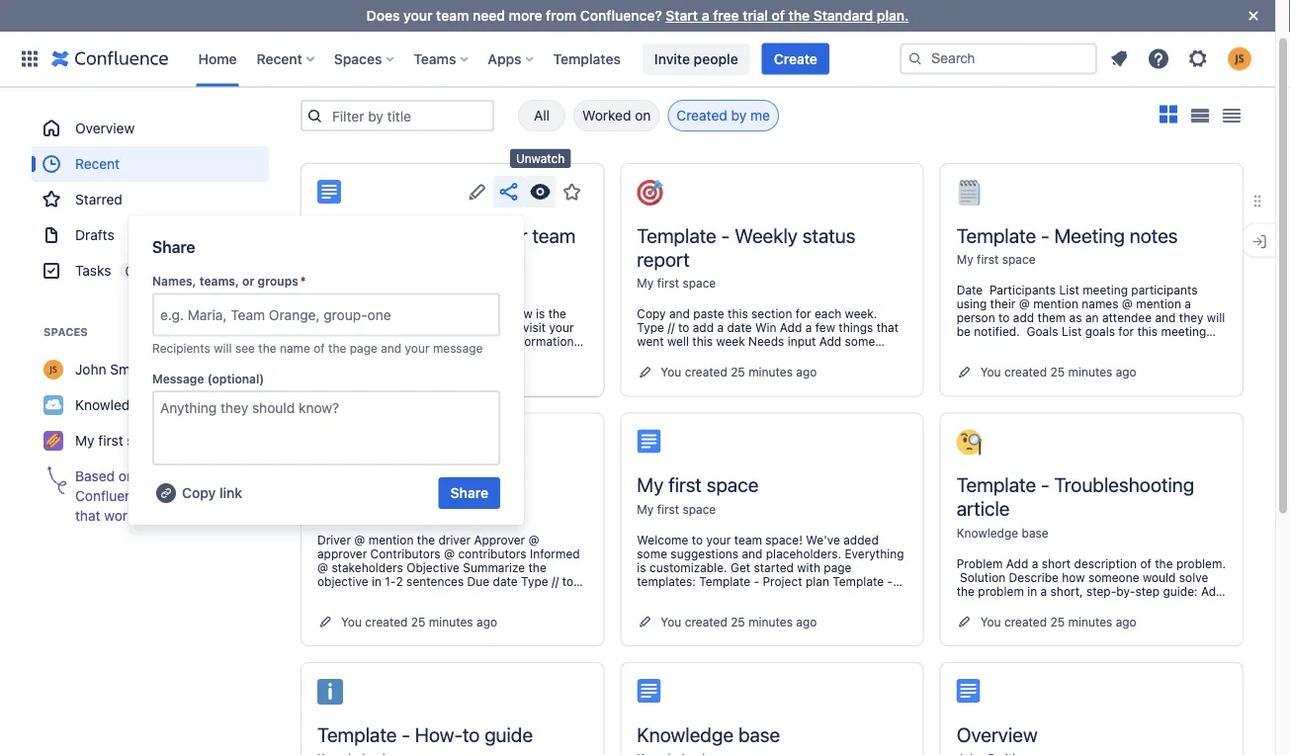 Task type: describe. For each thing, give the bounding box(es) containing it.
2 vertical spatial base
[[739, 723, 780, 746]]

home link
[[192, 43, 243, 75]]

by
[[731, 107, 747, 124]]

cards image
[[1157, 102, 1181, 126]]

all
[[534, 107, 550, 124]]

copy
[[182, 485, 216, 501]]

minutes for my first space
[[749, 615, 793, 629]]

your inside get the most out of your team space
[[489, 223, 528, 247]]

my first space link for my first space
[[637, 502, 716, 516]]

ago for my
[[1116, 365, 1137, 379]]

article
[[957, 497, 1010, 520]]

ago for first
[[796, 615, 817, 629]]

my first space link for template - meeting notes
[[957, 253, 1036, 266]]

based
[[75, 468, 115, 485]]

team
[[231, 307, 265, 323]]

invite people button
[[643, 43, 750, 75]]

created by me
[[677, 107, 770, 124]]

invite
[[655, 50, 690, 67]]

and
[[381, 342, 402, 355]]

1 horizontal spatial knowledge
[[637, 723, 734, 746]]

teams,
[[200, 274, 239, 288]]

0 horizontal spatial share
[[152, 238, 195, 257]]

minutes for template - project plan
[[429, 615, 473, 629]]

:information_source: image
[[317, 679, 343, 705]]

created by me button
[[668, 100, 779, 132]]

share inside button
[[451, 485, 488, 501]]

drafts link
[[32, 218, 269, 253]]

john smith link
[[32, 352, 269, 388]]

2 horizontal spatial of
[[772, 7, 785, 24]]

you created 25 minutes ago for template - troubleshooting article
[[981, 615, 1137, 629]]

template for template - troubleshooting article knowledge base
[[957, 473, 1036, 496]]

page image for my first space
[[637, 430, 661, 453]]

will
[[214, 342, 232, 355]]

compact list image
[[1220, 104, 1244, 128]]

1 horizontal spatial knowledge base link
[[957, 526, 1049, 540]]

on for based
[[119, 468, 135, 485]]

weekly
[[735, 223, 798, 247]]

:information_source: image
[[317, 679, 343, 705]]

unwatch tooltip
[[510, 149, 571, 168]]

recent up starred
[[75, 156, 120, 172]]

your right and
[[405, 342, 430, 355]]

recent inside popup button
[[257, 50, 302, 67]]

recent button
[[251, 43, 322, 75]]

e.g. maria, team orange, group-one
[[160, 307, 391, 323]]

confluence?
[[580, 7, 662, 24]]

close image
[[1242, 4, 1266, 28]]

my first space my first space
[[637, 473, 759, 516]]

message
[[433, 342, 483, 355]]

john smith
[[75, 361, 147, 378]]

my inside template - meeting notes my first space
[[957, 253, 974, 266]]

based on your responses, confluence created spaces that work for your team.
[[75, 468, 250, 524]]

1 vertical spatial spaces
[[44, 326, 88, 339]]

worked on
[[582, 107, 651, 124]]

tasks
[[75, 263, 111, 279]]

Message (optional) text field
[[152, 391, 500, 466]]

spaces button
[[328, 43, 402, 75]]

of inside get the most out of your team space
[[467, 223, 485, 247]]

template - troubleshooting article knowledge base
[[957, 473, 1195, 540]]

the right "see"
[[258, 342, 276, 355]]

first inside the template - weekly status report my first space
[[657, 276, 679, 290]]

all button
[[518, 100, 566, 132]]

status
[[803, 223, 856, 247]]

on for worked
[[635, 107, 651, 124]]

link
[[219, 485, 242, 501]]

that
[[75, 508, 100, 524]]

created
[[677, 107, 728, 124]]

invite people
[[655, 50, 738, 67]]

create
[[774, 50, 818, 67]]

standard
[[814, 7, 873, 24]]

space inside template - meeting notes my first space
[[1002, 253, 1036, 266]]

your right does
[[404, 7, 433, 24]]

my first space
[[75, 433, 165, 449]]

notes
[[1130, 223, 1178, 247]]

:dart: image
[[637, 180, 663, 206]]

copy link
[[182, 485, 242, 501]]

recent link
[[32, 146, 269, 182]]

team.
[[192, 508, 228, 524]]

starred link
[[32, 182, 269, 218]]

my first space link for template - weekly status report
[[637, 276, 716, 290]]

see
[[235, 342, 255, 355]]

out
[[434, 223, 463, 247]]

starred
[[75, 191, 122, 208]]

you for my first space
[[661, 615, 682, 629]]

smith
[[110, 361, 147, 378]]

a
[[702, 7, 710, 24]]

page
[[350, 342, 378, 355]]

- for troubleshooting
[[1041, 473, 1050, 496]]

meeting
[[1055, 223, 1125, 247]]

template - project plan
[[317, 473, 518, 496]]

you for template - meeting notes
[[981, 365, 1001, 379]]

template for template - project plan
[[317, 473, 397, 496]]

settings icon image
[[1187, 47, 1210, 71]]

recipients will see the name of the page and your message
[[152, 342, 483, 355]]

- for project
[[402, 473, 410, 496]]

start
[[666, 7, 698, 24]]

template for template - weekly status report my first space
[[637, 223, 717, 247]]

worked on button
[[574, 100, 660, 132]]

global element
[[12, 31, 900, 87]]

25 for template - project plan
[[411, 615, 426, 629]]

unwatch image
[[528, 180, 552, 204]]

notification icon image
[[1108, 47, 1131, 71]]

0 horizontal spatial of
[[314, 342, 325, 355]]

teams
[[414, 50, 456, 67]]

25 for template - weekly status report
[[731, 365, 745, 379]]

:dart: image
[[637, 180, 663, 206]]

created for template - meeting notes
[[1005, 365, 1047, 379]]

start a free trial of the standard plan. link
[[666, 7, 909, 24]]

group containing overview
[[32, 111, 269, 289]]

0 vertical spatial page image
[[317, 180, 341, 204]]

the left the page
[[328, 342, 346, 355]]

message
[[152, 372, 204, 386]]

your profile and preferences image
[[1228, 47, 1252, 71]]

most
[[386, 223, 430, 247]]

created for template - troubleshooting article
[[1005, 615, 1047, 629]]

space inside get the most out of your team space
[[317, 247, 370, 270]]

people
[[694, 50, 738, 67]]

template for template - meeting notes my first space
[[957, 223, 1036, 247]]



Task type: locate. For each thing, give the bounding box(es) containing it.
knowledge base link down message
[[32, 388, 269, 423]]

spaces down does
[[334, 50, 382, 67]]

names, teams, or groups *
[[152, 274, 306, 288]]

overview
[[75, 120, 135, 136], [957, 723, 1038, 746]]

2 horizontal spatial knowledge
[[957, 526, 1019, 540]]

from
[[546, 7, 577, 24]]

plan.
[[877, 7, 909, 24]]

1 horizontal spatial of
[[467, 223, 485, 247]]

unwatch
[[516, 151, 565, 165]]

25 for template - meeting notes
[[1051, 365, 1065, 379]]

create link
[[762, 43, 830, 75]]

2 vertical spatial knowledge
[[637, 723, 734, 746]]

you created 25 minutes ago
[[661, 365, 817, 379], [981, 365, 1137, 379], [341, 615, 497, 629], [661, 615, 817, 629], [981, 615, 1137, 629]]

e.g.
[[160, 307, 184, 323]]

knowledge base link down article
[[957, 526, 1049, 540]]

created for template - project plan
[[365, 615, 408, 629]]

1 vertical spatial overview
[[957, 723, 1038, 746]]

the up 'create'
[[789, 7, 810, 24]]

create a space image
[[237, 320, 261, 344]]

(optional)
[[207, 372, 264, 386]]

project
[[415, 473, 476, 496]]

minutes for template - meeting notes
[[1068, 365, 1113, 379]]

- left 'meeting'
[[1041, 223, 1050, 247]]

page image for knowledge base
[[637, 679, 661, 703]]

*
[[300, 274, 306, 288]]

1 vertical spatial knowledge base
[[637, 723, 780, 746]]

name
[[280, 342, 310, 355]]

0 horizontal spatial knowledge
[[75, 397, 146, 413]]

1 horizontal spatial spaces
[[334, 50, 382, 67]]

space
[[317, 247, 370, 270], [1002, 253, 1036, 266], [683, 276, 716, 290], [127, 433, 165, 449], [707, 473, 759, 496], [683, 502, 716, 516]]

1 horizontal spatial overview
[[957, 723, 1038, 746]]

of right name
[[314, 342, 325, 355]]

:face_with_monocle: image
[[957, 430, 983, 455], [957, 430, 983, 455]]

need
[[473, 7, 505, 24]]

overview link
[[32, 111, 269, 146]]

how-
[[415, 723, 463, 746]]

0 vertical spatial team
[[436, 7, 469, 24]]

2 vertical spatial of
[[314, 342, 325, 355]]

page image
[[957, 679, 981, 703]]

tab list
[[494, 100, 779, 132]]

template inside the template - weekly status report my first space
[[637, 223, 717, 247]]

does your team need more from confluence? start a free trial of the standard plan.
[[367, 7, 909, 24]]

me
[[750, 107, 770, 124]]

recipients
[[152, 342, 211, 355]]

responses,
[[170, 468, 240, 485]]

free
[[713, 7, 739, 24]]

spaces up john
[[44, 326, 88, 339]]

ago for report
[[796, 365, 817, 379]]

group-
[[324, 307, 368, 323]]

1 horizontal spatial knowledge base
[[637, 723, 780, 746]]

1 vertical spatial page image
[[637, 430, 661, 453]]

team inside get the most out of your team space
[[532, 223, 576, 247]]

the right get at the top left
[[353, 223, 381, 247]]

list image
[[1191, 109, 1210, 122]]

created for my first space
[[685, 615, 728, 629]]

spaces
[[204, 488, 250, 504]]

1 horizontal spatial share
[[451, 485, 488, 501]]

template down :information_source: image
[[317, 723, 397, 746]]

or
[[242, 274, 255, 288]]

0 horizontal spatial overview
[[75, 120, 135, 136]]

created
[[685, 365, 728, 379], [1005, 365, 1047, 379], [152, 488, 200, 504], [365, 615, 408, 629], [685, 615, 728, 629], [1005, 615, 1047, 629]]

1 vertical spatial share
[[451, 485, 488, 501]]

you created 25 minutes ago for template - weekly status report
[[661, 365, 817, 379]]

you for template - troubleshooting article
[[981, 615, 1001, 629]]

get
[[317, 223, 349, 247]]

you created 25 minutes ago for my first space
[[661, 615, 817, 629]]

overview up recent link
[[75, 120, 135, 136]]

- left weekly
[[721, 223, 730, 247]]

plan
[[481, 473, 518, 496]]

you created 25 minutes ago for template - project plan
[[341, 615, 497, 629]]

spaces
[[334, 50, 382, 67], [44, 326, 88, 339]]

0 vertical spatial knowledge base
[[75, 397, 180, 413]]

template - weekly status report my first space
[[637, 223, 856, 290]]

share button
[[439, 478, 500, 509]]

message (optional)
[[152, 372, 264, 386]]

recent
[[257, 50, 302, 67], [301, 67, 349, 81], [75, 156, 120, 172]]

tab list containing all
[[494, 100, 779, 132]]

0 vertical spatial of
[[772, 7, 785, 24]]

your down share icon
[[489, 223, 528, 247]]

:notepad_spiral: image
[[957, 180, 983, 206], [957, 180, 983, 206]]

template - how-to guide
[[317, 723, 533, 746]]

groups
[[258, 274, 298, 288]]

star image
[[560, 180, 584, 204]]

troubleshooting
[[1055, 473, 1195, 496]]

teams button
[[408, 43, 476, 75]]

team down unwatch 'image'
[[532, 223, 576, 247]]

- for weekly
[[721, 223, 730, 247]]

Filter by title field
[[326, 102, 492, 130]]

spaces inside spaces popup button
[[334, 50, 382, 67]]

25 for my first space
[[731, 615, 745, 629]]

maria,
[[188, 307, 227, 323]]

recent up filter by title field in the left of the page
[[301, 67, 349, 81]]

template up article
[[957, 473, 1036, 496]]

first
[[977, 253, 999, 266], [657, 276, 679, 290], [98, 433, 123, 449], [669, 473, 702, 496], [657, 502, 679, 516]]

25 minutes ago
[[411, 365, 497, 379]]

trial
[[743, 7, 768, 24]]

- left troubleshooting
[[1041, 473, 1050, 496]]

0 vertical spatial spaces
[[334, 50, 382, 67]]

ago
[[477, 365, 497, 379], [796, 365, 817, 379], [1116, 365, 1137, 379], [477, 615, 497, 629], [796, 615, 817, 629], [1116, 615, 1137, 629]]

1 horizontal spatial team
[[532, 223, 576, 247]]

1 vertical spatial team
[[532, 223, 576, 247]]

created inside based on your responses, confluence created spaces that work for your team.
[[152, 488, 200, 504]]

unstar this space image
[[241, 362, 257, 378]]

0 vertical spatial on
[[635, 107, 651, 124]]

template up report
[[637, 223, 717, 247]]

- inside template - meeting notes my first space
[[1041, 223, 1050, 247]]

team
[[436, 7, 469, 24], [532, 223, 576, 247]]

guide
[[485, 723, 533, 746]]

first inside template - meeting notes my first space
[[977, 253, 999, 266]]

Names, teams, or groups e.g. Maria, Team Orange, group-one text field
[[160, 305, 164, 325]]

my inside the template - weekly status report my first space
[[637, 276, 654, 290]]

team left the need
[[436, 7, 469, 24]]

0 horizontal spatial knowledge base link
[[32, 388, 269, 423]]

minutes for template - weekly status report
[[749, 365, 793, 379]]

the
[[789, 7, 810, 24], [353, 223, 381, 247], [258, 342, 276, 355], [328, 342, 346, 355]]

page image
[[317, 180, 341, 204], [637, 430, 661, 453], [637, 679, 661, 703]]

1 vertical spatial knowledge base link
[[957, 526, 1049, 540]]

1 vertical spatial knowledge
[[957, 526, 1019, 540]]

knowledge inside 'link'
[[75, 397, 146, 413]]

apps
[[488, 50, 522, 67]]

group
[[32, 111, 269, 289]]

1 horizontal spatial base
[[739, 723, 780, 746]]

0
[[125, 264, 132, 278]]

the inside get the most out of your team space
[[353, 223, 381, 247]]

templates
[[553, 50, 621, 67]]

banner containing home
[[0, 31, 1276, 87]]

- for meeting
[[1041, 223, 1050, 247]]

space inside the template - weekly status report my first space
[[683, 276, 716, 290]]

0 vertical spatial knowledge base link
[[32, 388, 269, 423]]

minutes for template - troubleshooting article
[[1068, 615, 1113, 629]]

0 horizontal spatial team
[[436, 7, 469, 24]]

0 vertical spatial share
[[152, 238, 195, 257]]

base
[[150, 397, 180, 413], [1022, 526, 1049, 540], [739, 723, 780, 746]]

2 vertical spatial page image
[[637, 679, 661, 703]]

you for template - project plan
[[341, 615, 362, 629]]

you created 25 minutes ago for template - meeting notes
[[981, 365, 1137, 379]]

template - meeting notes my first space
[[957, 223, 1178, 266]]

template down message (optional) text field
[[317, 473, 397, 496]]

0 horizontal spatial spaces
[[44, 326, 88, 339]]

edit image
[[465, 180, 489, 204]]

on inside based on your responses, confluence created spaces that work for your team.
[[119, 468, 135, 485]]

knowledge base
[[75, 397, 180, 413], [637, 723, 780, 746]]

on right worked
[[635, 107, 651, 124]]

confluence image
[[51, 47, 169, 71], [51, 47, 169, 71]]

work
[[104, 508, 135, 524]]

apps button
[[482, 43, 541, 75]]

worked
[[582, 107, 631, 124]]

0 vertical spatial base
[[150, 397, 180, 413]]

- left the "project" at the left bottom of the page
[[402, 473, 410, 496]]

template inside template - troubleshooting article knowledge base
[[957, 473, 1036, 496]]

minutes
[[429, 365, 473, 379], [749, 365, 793, 379], [1068, 365, 1113, 379], [429, 615, 473, 629], [749, 615, 793, 629], [1068, 615, 1113, 629]]

0 horizontal spatial knowledge base
[[75, 397, 180, 413]]

you
[[661, 365, 682, 379], [981, 365, 1001, 379], [341, 615, 362, 629], [661, 615, 682, 629], [981, 615, 1001, 629]]

0 vertical spatial knowledge
[[75, 397, 146, 413]]

0 horizontal spatial base
[[150, 397, 180, 413]]

ago for knowledge
[[1116, 615, 1137, 629]]

base inside template - troubleshooting article knowledge base
[[1022, 526, 1049, 540]]

2 horizontal spatial base
[[1022, 526, 1049, 540]]

knowledge inside template - troubleshooting article knowledge base
[[957, 526, 1019, 540]]

- inside the template - weekly status report my first space
[[721, 223, 730, 247]]

share image
[[497, 180, 520, 204]]

- inside template - troubleshooting article knowledge base
[[1041, 473, 1050, 496]]

template for template - how-to guide
[[317, 723, 397, 746]]

template left 'meeting'
[[957, 223, 1036, 247]]

search image
[[908, 51, 924, 67]]

for
[[139, 508, 156, 524]]

confluence
[[75, 488, 148, 504]]

0 horizontal spatial on
[[119, 468, 135, 485]]

report
[[637, 247, 690, 270]]

more
[[509, 7, 542, 24]]

appswitcher icon image
[[18, 47, 42, 71]]

one
[[368, 307, 391, 323]]

1 vertical spatial base
[[1022, 526, 1049, 540]]

your up for
[[138, 468, 166, 485]]

unstar this space image
[[241, 398, 257, 413]]

help icon image
[[1147, 47, 1171, 71]]

does
[[367, 7, 400, 24]]

banner
[[0, 31, 1276, 87]]

overview down page icon
[[957, 723, 1038, 746]]

1 vertical spatial of
[[467, 223, 485, 247]]

on up 'confluence'
[[119, 468, 135, 485]]

get the most out of your team space
[[317, 223, 576, 270]]

on
[[635, 107, 651, 124], [119, 468, 135, 485]]

recent right the "home"
[[257, 50, 302, 67]]

home
[[198, 50, 237, 67]]

of right out
[[467, 223, 485, 247]]

john
[[75, 361, 106, 378]]

of
[[772, 7, 785, 24], [467, 223, 485, 247], [314, 342, 325, 355]]

Search field
[[900, 43, 1098, 75]]

your right for
[[160, 508, 188, 524]]

orange,
[[269, 307, 320, 323]]

of right trial
[[772, 7, 785, 24]]

created for template - weekly status report
[[685, 365, 728, 379]]

names,
[[152, 274, 196, 288]]

overview inside overview link
[[75, 120, 135, 136]]

copy link button
[[152, 478, 244, 509]]

0 vertical spatial overview
[[75, 120, 135, 136]]

1 vertical spatial on
[[119, 468, 135, 485]]

25 for template - troubleshooting article
[[1051, 615, 1065, 629]]

1 horizontal spatial on
[[635, 107, 651, 124]]

drafts
[[75, 227, 114, 243]]

- left how-
[[402, 723, 410, 746]]

on inside button
[[635, 107, 651, 124]]

- for how-
[[402, 723, 410, 746]]

you for template - weekly status report
[[661, 365, 682, 379]]

template inside template - meeting notes my first space
[[957, 223, 1036, 247]]

to
[[463, 723, 480, 746]]



Task type: vqa. For each thing, say whether or not it's contained in the screenshot.
'how'
no



